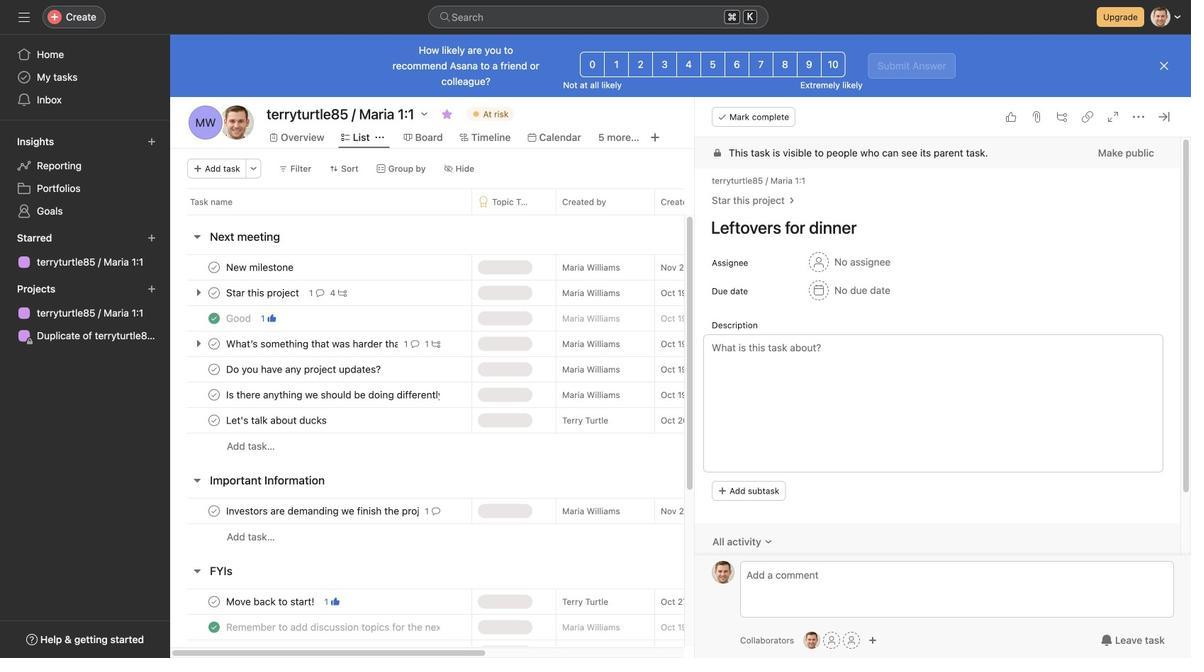 Task type: locate. For each thing, give the bounding box(es) containing it.
1 collapse task list for this group image from the top
[[191, 231, 203, 243]]

mark complete checkbox inside investors are demanding we finish the project soon!! cell
[[206, 503, 223, 520]]

star this project cell
[[170, 280, 472, 306]]

row
[[170, 189, 1003, 215], [187, 214, 985, 216], [170, 255, 1003, 281], [170, 280, 1003, 306], [170, 306, 1003, 332], [170, 331, 1003, 357], [170, 357, 1003, 383], [170, 382, 1003, 409], [170, 408, 1003, 434], [170, 433, 1003, 460], [170, 499, 1003, 525], [170, 524, 1003, 550], [170, 589, 1003, 616], [170, 615, 1003, 641], [170, 640, 1003, 659]]

2 vertical spatial mark complete checkbox
[[206, 594, 223, 611]]

2 collapse task list for this group image from the top
[[191, 475, 203, 487]]

1 mark complete checkbox from the top
[[206, 259, 223, 276]]

Mark complete checkbox
[[206, 259, 223, 276], [206, 361, 223, 378], [206, 387, 223, 404], [206, 412, 223, 429], [206, 503, 223, 520]]

more actions image
[[249, 165, 258, 173]]

1 comment image
[[411, 340, 419, 349], [432, 507, 440, 516]]

header fyis tree grid
[[170, 589, 1003, 659]]

mark complete checkbox inside new milestone "cell"
[[206, 259, 223, 276]]

header next meeting tree grid
[[170, 255, 1003, 460]]

mark complete checkbox up completed icon
[[206, 594, 223, 611]]

task name text field for completed checkbox
[[223, 312, 255, 326]]

mark complete image inside "move back to start!" cell
[[206, 594, 223, 611]]

mark complete checkbox for expand subtask list for the task what's something that was harder than expected? image
[[206, 336, 223, 353]]

3 task name text field from the top
[[223, 388, 440, 402]]

5 mark complete checkbox from the top
[[206, 503, 223, 520]]

5 mark complete image from the top
[[206, 503, 223, 520]]

move back to start! cell
[[170, 589, 472, 616]]

2 mark complete image from the top
[[206, 412, 223, 429]]

2 mark complete checkbox from the top
[[206, 361, 223, 378]]

2 task name text field from the top
[[223, 363, 385, 377]]

2 task name text field from the top
[[223, 286, 304, 300]]

1 like. you liked this task image
[[331, 598, 340, 607]]

main content
[[695, 138, 1181, 626]]

leftovers for dinner dialog
[[695, 97, 1192, 659]]

0 vertical spatial collapse task list for this group image
[[191, 231, 203, 243]]

1 remember to add discussion topics for the next meeting cell from the top
[[170, 615, 472, 641]]

task name text field inside do you have any project updates? cell
[[223, 363, 385, 377]]

completed image inside remember to add discussion topics for the next meeting cell
[[206, 645, 223, 659]]

1 vertical spatial 1 comment image
[[432, 507, 440, 516]]

remember to add discussion topics for the next meeting cell down "move back to start!" cell
[[170, 640, 472, 659]]

add subtask image
[[1057, 111, 1068, 123]]

1 vertical spatial collapse task list for this group image
[[191, 475, 203, 487]]

0 vertical spatial 1 comment image
[[411, 340, 419, 349]]

mark complete checkbox for is there anything we should be doing differently? cell
[[206, 387, 223, 404]]

mark complete checkbox inside is there anything we should be doing differently? cell
[[206, 387, 223, 404]]

add tab image
[[650, 132, 661, 143]]

mark complete image inside do you have any project updates? cell
[[206, 361, 223, 378]]

investors are demanding we finish the project soon!! cell
[[170, 499, 472, 525]]

insights element
[[0, 129, 170, 226]]

7 task name text field from the top
[[223, 646, 440, 659]]

1 vertical spatial mark complete checkbox
[[206, 336, 223, 353]]

2 remember to add discussion topics for the next meeting cell from the top
[[170, 640, 472, 659]]

mark complete checkbox inside what's something that was harder than expected? cell
[[206, 336, 223, 353]]

mark complete image inside what's something that was harder than expected? cell
[[206, 336, 223, 353]]

task name text field inside investors are demanding we finish the project soon!! cell
[[223, 505, 419, 519]]

dismiss image
[[1159, 60, 1170, 72]]

mark complete checkbox for do you have any project updates? cell
[[206, 361, 223, 378]]

completed image for task name text box within "good" cell
[[206, 310, 223, 327]]

completed image inside "good" cell
[[206, 310, 223, 327]]

2 completed checkbox from the top
[[206, 645, 223, 659]]

4 mark complete checkbox from the top
[[206, 412, 223, 429]]

1 vertical spatial completed image
[[206, 645, 223, 659]]

mark complete image for new milestone "cell"
[[206, 259, 223, 276]]

1 completed image from the top
[[206, 310, 223, 327]]

1 completed checkbox from the top
[[206, 620, 223, 637]]

collapse task list for this group image
[[191, 231, 203, 243], [191, 475, 203, 487], [191, 566, 203, 577]]

4 task name text field from the top
[[223, 505, 419, 519]]

mark complete checkbox inside let's talk about ducks cell
[[206, 412, 223, 429]]

task name text field for mark complete option within is there anything we should be doing differently? cell
[[223, 388, 440, 402]]

1 mark complete image from the top
[[206, 336, 223, 353]]

None radio
[[580, 52, 605, 77], [604, 52, 629, 77], [628, 52, 653, 77], [749, 52, 774, 77], [821, 52, 846, 77], [580, 52, 605, 77], [604, 52, 629, 77], [628, 52, 653, 77], [749, 52, 774, 77], [821, 52, 846, 77]]

completed image down completed icon
[[206, 645, 223, 659]]

2 vertical spatial collapse task list for this group image
[[191, 566, 203, 577]]

3 mark complete checkbox from the top
[[206, 387, 223, 404]]

0 vertical spatial mark complete image
[[206, 336, 223, 353]]

close details image
[[1159, 111, 1170, 123]]

mark complete image for mark complete checkbox within what's something that was harder than expected? cell
[[206, 336, 223, 353]]

2 completed image from the top
[[206, 645, 223, 659]]

mark complete checkbox inside star this project cell
[[206, 285, 223, 302]]

task name text field inside star this project cell
[[223, 286, 304, 300]]

Task name text field
[[223, 261, 298, 275], [223, 286, 304, 300], [223, 337, 398, 351], [223, 505, 419, 519]]

creation date for remember to add discussion topics for the next meeting cell
[[655, 640, 754, 659]]

4 mark complete image from the top
[[206, 387, 223, 404]]

do you have any project updates? cell
[[170, 357, 472, 383]]

3 mark complete image from the top
[[206, 594, 223, 611]]

2 vertical spatial mark complete image
[[206, 594, 223, 611]]

task name text field inside let's talk about ducks cell
[[223, 414, 331, 428]]

4 task name text field from the top
[[223, 414, 331, 428]]

Mark complete checkbox
[[206, 285, 223, 302], [206, 336, 223, 353], [206, 594, 223, 611]]

1 mark complete checkbox from the top
[[206, 285, 223, 302]]

4 subtasks image
[[338, 289, 347, 298]]

Task name text field
[[223, 312, 255, 326], [223, 363, 385, 377], [223, 388, 440, 402], [223, 414, 331, 428], [223, 595, 319, 610], [223, 621, 440, 635], [223, 646, 440, 659]]

task name text field inside "good" cell
[[223, 312, 255, 326]]

completed image
[[206, 310, 223, 327], [206, 645, 223, 659]]

new insights image
[[148, 138, 156, 146]]

task name text field inside is there anything we should be doing differently? cell
[[223, 388, 440, 402]]

copy task link image
[[1082, 111, 1094, 123]]

mark complete image inside new milestone "cell"
[[206, 259, 223, 276]]

hide sidebar image
[[18, 11, 30, 23]]

add or remove collaborators image
[[869, 637, 877, 645]]

1 task name text field from the top
[[223, 261, 298, 275]]

mark complete checkbox right expand subtask list for the task what's something that was harder than expected? image
[[206, 336, 223, 353]]

5 task name text field from the top
[[223, 595, 319, 610]]

tab actions image
[[376, 133, 384, 142]]

what's something that was harder than expected? cell
[[170, 331, 472, 357]]

mark complete image for mark complete checkbox inside "move back to start!" cell
[[206, 594, 223, 611]]

task name text field for mark complete checkbox inside "move back to start!" cell
[[223, 595, 319, 610]]

collapse task list for this group image for header fyis tree grid
[[191, 566, 203, 577]]

3 task name text field from the top
[[223, 337, 398, 351]]

option group
[[580, 52, 846, 77]]

1 vertical spatial mark complete image
[[206, 412, 223, 429]]

completed checkbox for first task name text box from the bottom
[[206, 645, 223, 659]]

mark complete checkbox inside do you have any project updates? cell
[[206, 361, 223, 378]]

1 mark complete image from the top
[[206, 259, 223, 276]]

1 comment image
[[316, 289, 324, 298]]

completed image for first task name text box from the bottom
[[206, 645, 223, 659]]

mark complete checkbox for expand subtask list for the task star this project image
[[206, 285, 223, 302]]

Completed checkbox
[[206, 620, 223, 637], [206, 645, 223, 659]]

main content inside leftovers for dinner dialog
[[695, 138, 1181, 626]]

None radio
[[653, 52, 677, 77], [677, 52, 701, 77], [701, 52, 726, 77], [725, 52, 750, 77], [773, 52, 798, 77], [797, 52, 822, 77], [653, 52, 677, 77], [677, 52, 701, 77], [701, 52, 726, 77], [725, 52, 750, 77], [773, 52, 798, 77], [797, 52, 822, 77]]

3 mark complete checkbox from the top
[[206, 594, 223, 611]]

3 collapse task list for this group image from the top
[[191, 566, 203, 577]]

2 mark complete checkbox from the top
[[206, 336, 223, 353]]

mark complete checkbox right expand subtask list for the task star this project image
[[206, 285, 223, 302]]

None field
[[428, 6, 769, 28]]

0 vertical spatial mark complete checkbox
[[206, 285, 223, 302]]

Task Name text field
[[702, 211, 1164, 244]]

mark complete image
[[206, 336, 223, 353], [206, 412, 223, 429], [206, 594, 223, 611]]

0 horizontal spatial 1 comment image
[[411, 340, 419, 349]]

remember to add discussion topics for the next meeting cell down 1 like. you liked this task image
[[170, 615, 472, 641]]

remember to add discussion topics for the next meeting cell
[[170, 615, 472, 641], [170, 640, 472, 659]]

mark complete image
[[206, 259, 223, 276], [206, 285, 223, 302], [206, 361, 223, 378], [206, 387, 223, 404], [206, 503, 223, 520]]

1 subtask image
[[432, 340, 440, 349]]

1 horizontal spatial 1 comment image
[[432, 507, 440, 516]]

mark complete checkbox for new milestone "cell"
[[206, 259, 223, 276]]

0 vertical spatial completed checkbox
[[206, 620, 223, 637]]

task name text field for mark complete option in let's talk about ducks cell
[[223, 414, 331, 428]]

add items to starred image
[[148, 234, 156, 243]]

is there anything we should be doing differently? cell
[[170, 382, 472, 409]]

completed image left 1 like. you liked this task icon
[[206, 310, 223, 327]]

new milestone cell
[[170, 255, 472, 281]]

task name text field inside new milestone "cell"
[[223, 261, 298, 275]]

open user profile image
[[712, 562, 735, 584]]

1 task name text field from the top
[[223, 312, 255, 326]]

collapse task list for this group image for header next meeting tree grid
[[191, 231, 203, 243]]

mark complete image inside is there anything we should be doing differently? cell
[[206, 387, 223, 404]]

task name text field inside "move back to start!" cell
[[223, 595, 319, 610]]

0 vertical spatial completed image
[[206, 310, 223, 327]]

3 mark complete image from the top
[[206, 361, 223, 378]]

1 vertical spatial completed checkbox
[[206, 645, 223, 659]]



Task type: vqa. For each thing, say whether or not it's contained in the screenshot.
the bottommost COMPLETED checkbox
yes



Task type: describe. For each thing, give the bounding box(es) containing it.
starred element
[[0, 226, 170, 277]]

attachments: add a file to this task, leftovers for dinner image
[[1031, 111, 1043, 123]]

projects element
[[0, 277, 170, 350]]

1 like. you liked this task image
[[268, 315, 276, 323]]

completed checkbox for 2nd task name text box from the bottom of the page
[[206, 620, 223, 637]]

mark complete checkbox inside "move back to start!" cell
[[206, 594, 223, 611]]

Completed checkbox
[[206, 310, 223, 327]]

full screen image
[[1108, 111, 1119, 123]]

remove from starred image
[[442, 109, 453, 120]]

1 comment image inside investors are demanding we finish the project soon!! cell
[[432, 507, 440, 516]]

let's talk about ducks cell
[[170, 408, 472, 434]]

task name text field for mark complete option in do you have any project updates? cell
[[223, 363, 385, 377]]

new project or portfolio image
[[148, 285, 156, 294]]

mark complete checkbox for let's talk about ducks cell
[[206, 412, 223, 429]]

2 mark complete image from the top
[[206, 285, 223, 302]]

mark complete image inside let's talk about ducks cell
[[206, 412, 223, 429]]

completed image
[[206, 620, 223, 637]]

expand subtask list for the task star this project image
[[193, 287, 204, 299]]

mark complete image for do you have any project updates? cell
[[206, 361, 223, 378]]

global element
[[0, 35, 170, 120]]

mark complete checkbox for investors are demanding we finish the project soon!! cell
[[206, 503, 223, 520]]

expand subtask list for the task what's something that was harder than expected? image
[[193, 338, 204, 350]]

mark complete image for is there anything we should be doing differently? cell
[[206, 387, 223, 404]]

Search tasks, projects, and more text field
[[428, 6, 769, 28]]

good cell
[[170, 306, 472, 332]]

task name text field inside what's something that was harder than expected? cell
[[223, 337, 398, 351]]

0 likes. click to like this task image
[[1006, 111, 1017, 123]]

mark complete image for investors are demanding we finish the project soon!! cell
[[206, 503, 223, 520]]

more actions for this task image
[[1133, 111, 1145, 123]]

header important information tree grid
[[170, 499, 1003, 550]]

add or remove collaborators image
[[804, 633, 821, 650]]

all activity image
[[764, 538, 773, 547]]

6 task name text field from the top
[[223, 621, 440, 635]]

collapse task list for this group image for header important information tree grid on the bottom of page
[[191, 475, 203, 487]]



